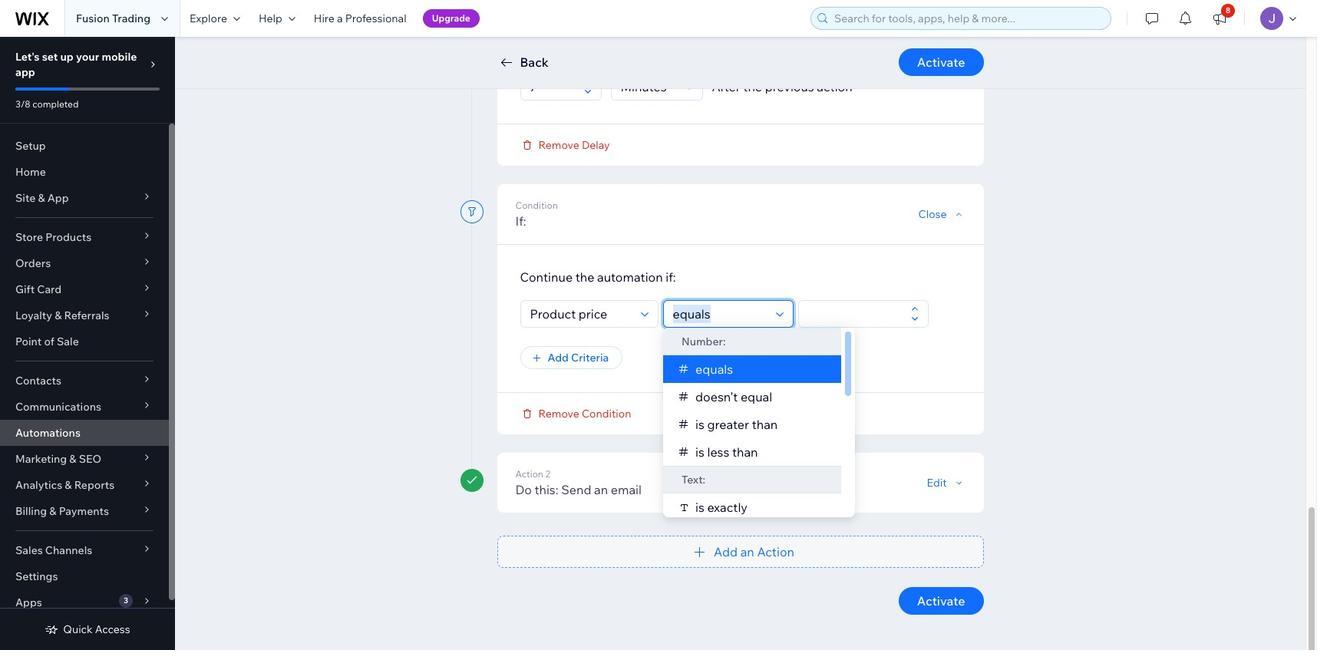 Task type: vqa. For each thing, say whether or not it's contained in the screenshot.
Create
no



Task type: locate. For each thing, give the bounding box(es) containing it.
billing
[[15, 504, 47, 518]]

the
[[665, 42, 684, 57], [743, 79, 762, 94], [576, 269, 595, 284]]

access
[[95, 623, 130, 637]]

when
[[567, 42, 598, 57]]

condition if:
[[516, 199, 558, 228]]

text: option
[[663, 466, 841, 493]]

up
[[60, 50, 74, 64]]

action up after the previous action
[[741, 42, 777, 57]]

fusion trading
[[76, 12, 151, 25]]

an
[[594, 482, 608, 497], [741, 544, 755, 559]]

0 vertical spatial action
[[516, 468, 544, 479]]

an down exactly at the right bottom of the page
[[741, 544, 755, 559]]

list box containing equals
[[663, 327, 855, 521]]

& right billing
[[49, 504, 56, 518]]

send
[[561, 482, 592, 497]]

1 horizontal spatial action
[[757, 544, 795, 559]]

0 vertical spatial an
[[594, 482, 608, 497]]

remove condition
[[539, 407, 631, 420]]

is
[[695, 417, 704, 432], [695, 444, 704, 460], [695, 499, 704, 515]]

1 horizontal spatial an
[[741, 544, 755, 559]]

products
[[45, 230, 92, 244]]

1 vertical spatial an
[[741, 544, 755, 559]]

0 vertical spatial activate
[[917, 55, 966, 70]]

0 vertical spatial than
[[752, 417, 778, 432]]

is for is greater than
[[695, 417, 704, 432]]

& for billing
[[49, 504, 56, 518]]

than
[[752, 417, 778, 432], [732, 444, 758, 460]]

0 horizontal spatial an
[[594, 482, 608, 497]]

than for is greater than
[[752, 417, 778, 432]]

Search for tools, apps, help & more... field
[[830, 8, 1106, 29]]

than down equal
[[752, 417, 778, 432]]

less
[[707, 444, 729, 460]]

None number field
[[526, 73, 579, 99]]

list box
[[663, 327, 855, 521]]

1 vertical spatial than
[[732, 444, 758, 460]]

analytics & reports
[[15, 478, 115, 492]]

number: option
[[663, 327, 841, 355]]

explore
[[190, 12, 227, 25]]

add left 'criteria'
[[548, 351, 569, 364]]

None field
[[616, 73, 681, 99], [668, 301, 771, 327], [616, 73, 681, 99], [668, 301, 771, 327]]

1 vertical spatial remove
[[539, 407, 580, 420]]

is for is less than
[[695, 444, 704, 460]]

0 horizontal spatial action
[[741, 42, 777, 57]]

quick access button
[[45, 623, 130, 637]]

doesn't equal
[[695, 389, 772, 404]]

3/8
[[15, 98, 30, 110]]

0 horizontal spatial the
[[576, 269, 595, 284]]

& for site
[[38, 191, 45, 205]]

automation
[[597, 269, 663, 284]]

1 vertical spatial is
[[695, 444, 704, 460]]

condition down 'criteria'
[[582, 407, 631, 420]]

an inside action 2 do this: send an email
[[594, 482, 608, 497]]

if:
[[516, 213, 526, 228]]

add inside add an action button
[[714, 544, 738, 559]]

1 vertical spatial the
[[743, 79, 762, 94]]

1 vertical spatial activate
[[917, 593, 966, 608]]

setup
[[15, 139, 46, 153]]

after the previous action
[[712, 79, 853, 94]]

0 vertical spatial add
[[548, 351, 569, 364]]

the right perform
[[665, 42, 684, 57]]

is left exactly at the right bottom of the page
[[695, 499, 704, 515]]

1 is from the top
[[695, 417, 704, 432]]

is exactly
[[695, 499, 747, 515]]

& right loyalty on the left of page
[[55, 309, 62, 322]]

3/8 completed
[[15, 98, 79, 110]]

of
[[44, 335, 54, 349]]

contacts
[[15, 374, 61, 388]]

1 vertical spatial add
[[714, 544, 738, 559]]

add inside add criteria "button"
[[548, 351, 569, 364]]

1 vertical spatial condition
[[582, 407, 631, 420]]

2 horizontal spatial the
[[743, 79, 762, 94]]

2 is from the top
[[695, 444, 704, 460]]

2 remove from the top
[[539, 407, 580, 420]]

2 activate button from the top
[[899, 587, 984, 615]]

condition
[[516, 199, 558, 211], [582, 407, 631, 420]]

billing & payments button
[[0, 498, 169, 524]]

1 vertical spatial action
[[757, 544, 795, 559]]

loyalty & referrals button
[[0, 303, 169, 329]]

an right send
[[594, 482, 608, 497]]

add criteria button
[[520, 346, 623, 369]]

1 remove from the top
[[539, 138, 580, 152]]

2 activate from the top
[[917, 593, 966, 608]]

upgrade button
[[423, 9, 480, 28]]

1 horizontal spatial add
[[714, 544, 738, 559]]

remove left delay
[[539, 138, 580, 152]]

& right site
[[38, 191, 45, 205]]

equals option
[[663, 355, 841, 383]]

billing & payments
[[15, 504, 109, 518]]

channels
[[45, 544, 92, 557]]

& left reports
[[65, 478, 72, 492]]

0 vertical spatial remove
[[539, 138, 580, 152]]

is for is exactly
[[695, 499, 704, 515]]

card
[[37, 283, 62, 296]]

2 vertical spatial the
[[576, 269, 595, 284]]

Select criteria field
[[526, 301, 636, 327]]

store products button
[[0, 224, 169, 250]]

edit button
[[927, 476, 966, 489]]

email
[[611, 482, 642, 497]]

apps
[[15, 596, 42, 610]]

activate
[[917, 55, 966, 70], [917, 593, 966, 608]]

1 vertical spatial activate button
[[899, 587, 984, 615]]

action 2 do this: send an email
[[516, 468, 642, 497]]

set
[[42, 50, 58, 64]]

action right previous
[[817, 79, 853, 94]]

the up select criteria field
[[576, 269, 595, 284]]

settings link
[[0, 564, 169, 590]]

1 vertical spatial action
[[817, 79, 853, 94]]

action up do
[[516, 468, 544, 479]]

the for after the previous action
[[743, 79, 762, 94]]

3 is from the top
[[695, 499, 704, 515]]

is left the greater
[[695, 417, 704, 432]]

back
[[520, 55, 549, 70]]

0 horizontal spatial action
[[516, 468, 544, 479]]

action down text: option
[[757, 544, 795, 559]]

settings
[[15, 570, 58, 584]]

is left less
[[695, 444, 704, 460]]

&
[[38, 191, 45, 205], [55, 309, 62, 322], [69, 452, 76, 466], [65, 478, 72, 492], [49, 504, 56, 518]]

sidebar element
[[0, 37, 175, 650]]

communications
[[15, 400, 101, 414]]

store products
[[15, 230, 92, 244]]

remove
[[539, 138, 580, 152], [539, 407, 580, 420]]

1 activate button from the top
[[899, 48, 984, 76]]

2 vertical spatial is
[[695, 499, 704, 515]]

seo
[[79, 452, 101, 466]]

equal
[[740, 389, 772, 404]]

0 horizontal spatial add
[[548, 351, 569, 364]]

0 vertical spatial is
[[695, 417, 704, 432]]

add an action
[[714, 544, 795, 559]]

0 vertical spatial activate button
[[899, 48, 984, 76]]

remove condition button
[[520, 407, 631, 420]]

3
[[124, 596, 128, 606]]

action inside button
[[757, 544, 795, 559]]

than right less
[[732, 444, 758, 460]]

site & app button
[[0, 185, 169, 211]]

8 button
[[1203, 0, 1237, 37]]

hire
[[314, 12, 335, 25]]

add down exactly at the right bottom of the page
[[714, 544, 738, 559]]

action
[[516, 468, 544, 479], [757, 544, 795, 559]]

& left seo
[[69, 452, 76, 466]]

condition up if: on the top
[[516, 199, 558, 211]]

& inside dropdown button
[[55, 309, 62, 322]]

& for marketing
[[69, 452, 76, 466]]

remove down add criteria "button"
[[539, 407, 580, 420]]

0 horizontal spatial condition
[[516, 199, 558, 211]]

the right the after
[[743, 79, 762, 94]]

1 horizontal spatial the
[[665, 42, 684, 57]]

remove for continue
[[539, 407, 580, 420]]

sales channels button
[[0, 537, 169, 564]]

sales
[[15, 544, 43, 557]]

site
[[15, 191, 36, 205]]

None text field
[[804, 301, 906, 327]]

quick
[[63, 623, 93, 637]]

let's set up your mobile app
[[15, 50, 137, 79]]



Task type: describe. For each thing, give the bounding box(es) containing it.
automations
[[15, 426, 81, 440]]

an inside button
[[741, 544, 755, 559]]

criteria
[[571, 351, 609, 364]]

a
[[337, 12, 343, 25]]

add an action button
[[497, 536, 984, 568]]

gift
[[15, 283, 35, 296]]

gift card
[[15, 283, 62, 296]]

analytics & reports button
[[0, 472, 169, 498]]

hire a professional
[[314, 12, 407, 25]]

do
[[516, 482, 532, 497]]

edit
[[927, 476, 947, 489]]

continue
[[520, 269, 573, 284]]

1 horizontal spatial condition
[[582, 407, 631, 420]]

mobile
[[102, 50, 137, 64]]

close
[[919, 207, 947, 221]]

app
[[47, 191, 69, 205]]

back button
[[497, 53, 549, 71]]

orders
[[15, 256, 51, 270]]

quick access
[[63, 623, 130, 637]]

your
[[76, 50, 99, 64]]

8
[[1226, 5, 1231, 15]]

automations link
[[0, 420, 169, 446]]

remove delay
[[539, 138, 610, 152]]

exactly
[[707, 499, 747, 515]]

action inside action 2 do this: send an email
[[516, 468, 544, 479]]

to
[[601, 42, 612, 57]]

0 vertical spatial the
[[665, 42, 684, 57]]

point
[[15, 335, 42, 349]]

is greater than
[[695, 417, 778, 432]]

point of sale
[[15, 335, 79, 349]]

add criteria
[[548, 351, 609, 364]]

0 vertical spatial condition
[[516, 199, 558, 211]]

previous
[[765, 79, 814, 94]]

reports
[[74, 478, 115, 492]]

help button
[[250, 0, 305, 37]]

setup link
[[0, 133, 169, 159]]

this:
[[535, 482, 559, 497]]

delay
[[582, 138, 610, 152]]

choose when to perform the following action
[[520, 42, 777, 57]]

app
[[15, 65, 35, 79]]

analytics
[[15, 478, 62, 492]]

remove for choose
[[539, 138, 580, 152]]

contacts button
[[0, 368, 169, 394]]

marketing & seo
[[15, 452, 101, 466]]

after
[[712, 79, 741, 94]]

trading
[[112, 12, 151, 25]]

help
[[259, 12, 282, 25]]

than for is less than
[[732, 444, 758, 460]]

marketing
[[15, 452, 67, 466]]

store
[[15, 230, 43, 244]]

0 vertical spatial action
[[741, 42, 777, 57]]

number:
[[681, 334, 726, 348]]

sale
[[57, 335, 79, 349]]

the for continue the automation if:
[[576, 269, 595, 284]]

text:
[[681, 473, 705, 486]]

site & app
[[15, 191, 69, 205]]

point of sale link
[[0, 329, 169, 355]]

doesn't
[[695, 389, 738, 404]]

add for add an action
[[714, 544, 738, 559]]

perform
[[615, 42, 662, 57]]

continue the automation if:
[[520, 269, 676, 284]]

home
[[15, 165, 46, 179]]

equals
[[695, 361, 733, 377]]

hire a professional link
[[305, 0, 416, 37]]

loyalty & referrals
[[15, 309, 109, 322]]

close button
[[919, 207, 966, 221]]

referrals
[[64, 309, 109, 322]]

& for analytics
[[65, 478, 72, 492]]

if:
[[666, 269, 676, 284]]

home link
[[0, 159, 169, 185]]

orders button
[[0, 250, 169, 276]]

completed
[[32, 98, 79, 110]]

1 horizontal spatial action
[[817, 79, 853, 94]]

2
[[546, 468, 551, 479]]

add for add criteria
[[548, 351, 569, 364]]

& for loyalty
[[55, 309, 62, 322]]

upgrade
[[432, 12, 471, 24]]

sales channels
[[15, 544, 92, 557]]

is less than
[[695, 444, 758, 460]]

let's
[[15, 50, 40, 64]]

payments
[[59, 504, 109, 518]]

fusion
[[76, 12, 110, 25]]

professional
[[345, 12, 407, 25]]

greater
[[707, 417, 749, 432]]

1 activate from the top
[[917, 55, 966, 70]]

choose
[[520, 42, 564, 57]]



